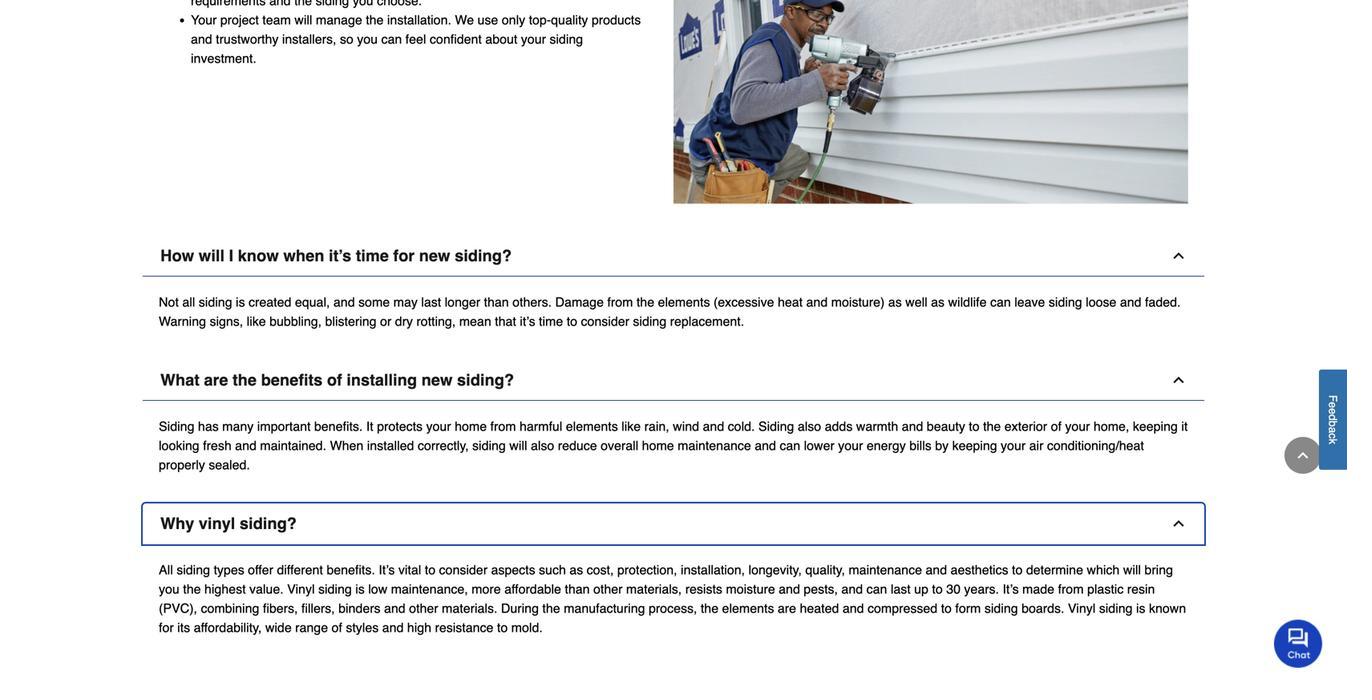 Task type: locate. For each thing, give the bounding box(es) containing it.
2 vertical spatial from
[[1058, 582, 1084, 597]]

1 vertical spatial it's
[[520, 314, 535, 329]]

1 e from the top
[[1327, 402, 1340, 408]]

know
[[238, 247, 279, 265]]

made
[[1023, 582, 1055, 597]]

elements inside siding has many important benefits. it protects your home from harmful elements like rain, wind and cold. siding also adds warmth and beauty to the exterior of your home, keeping it looking fresh and maintained. when installed correctly, siding will also reduce overall home maintenance and can lower your energy bills by keeping your air conditioning/heat properly sealed.
[[566, 419, 618, 434]]

2 vertical spatial of
[[332, 621, 342, 635]]

1 vertical spatial like
[[622, 419, 641, 434]]

siding inside your project team will manage the installation. we use only top-quality products and trustworthy installers, so you can feel confident about your siding investment.
[[550, 32, 583, 46]]

2 vertical spatial chevron up image
[[1171, 516, 1187, 532]]

rain,
[[645, 419, 670, 434]]

are inside button
[[204, 371, 228, 390]]

1 horizontal spatial elements
[[658, 295, 710, 310]]

keeping
[[1133, 419, 1178, 434], [953, 439, 998, 453]]

moisture
[[726, 582, 775, 597]]

1 vertical spatial it's
[[1003, 582, 1019, 597]]

to inside siding has many important benefits. it protects your home from harmful elements like rain, wind and cold. siding also adds warmth and beauty to the exterior of your home, keeping it looking fresh and maintained. when installed correctly, siding will also reduce overall home maintenance and can lower your energy bills by keeping your air conditioning/heat properly sealed.
[[969, 419, 980, 434]]

you inside all siding types offer different benefits. it's vital to consider aspects such as cost, protection, installation, longevity, quality, maintenance and aesthetics to determine which will bring you the highest value. vinyl siding is low maintenance, more affordable than other materials, resists moisture and pests, and can last up to 30 years. it's made from plastic resin (pvc), combining fibers, fillers, binders and other materials. during the manufacturing process, the elements are heated and compressed to form siding boards. vinyl siding is known for its affordability, wide range of styles and high resistance to mold.
[[159, 582, 180, 597]]

all
[[159, 563, 173, 578]]

siding up the signs,
[[199, 295, 232, 310]]

siding left loose in the top right of the page
[[1049, 295, 1083, 310]]

of
[[327, 371, 342, 390], [1051, 419, 1062, 434], [332, 621, 342, 635]]

compressed
[[868, 601, 938, 616]]

2 vertical spatial is
[[1137, 601, 1146, 616]]

and down longevity,
[[779, 582, 800, 597]]

your
[[191, 12, 217, 27]]

last inside not all siding is created equal, and some may last longer than others. damage from the elements (excessive heat and moisture) as well as wildlife can leave siding loose and faded. warning signs, like bubbling, blistering or dry rotting, mean that it's time to consider siding replacement.
[[421, 295, 441, 310]]

it's inside button
[[329, 247, 351, 265]]

is up the signs,
[[236, 295, 245, 310]]

time inside not all siding is created equal, and some may last longer than others. damage from the elements (excessive heat and moisture) as well as wildlife can leave siding loose and faded. warning signs, like bubbling, blistering or dry rotting, mean that it's time to consider siding replacement.
[[539, 314, 563, 329]]

keeping left it in the bottom of the page
[[1133, 419, 1178, 434]]

2 vertical spatial elements
[[722, 601, 774, 616]]

chevron up image for how will i know when it's time for new siding?
[[1171, 248, 1187, 264]]

0 horizontal spatial maintenance
[[678, 439, 751, 453]]

protection,
[[618, 563, 677, 578]]

1 horizontal spatial for
[[393, 247, 415, 265]]

the inside not all siding is created equal, and some may last longer than others. damage from the elements (excessive heat and moisture) as well as wildlife can leave siding loose and faded. warning signs, like bubbling, blistering or dry rotting, mean that it's time to consider siding replacement.
[[637, 295, 655, 310]]

it's
[[329, 247, 351, 265], [520, 314, 535, 329]]

1 horizontal spatial like
[[622, 419, 641, 434]]

your up "conditioning/heat"
[[1066, 419, 1090, 434]]

properly
[[159, 458, 205, 473]]

0 vertical spatial for
[[393, 247, 415, 265]]

1 vertical spatial of
[[1051, 419, 1062, 434]]

0 vertical spatial maintenance
[[678, 439, 751, 453]]

other up high
[[409, 601, 438, 616]]

which
[[1087, 563, 1120, 578]]

siding? up longer
[[455, 247, 512, 265]]

1 siding from the left
[[159, 419, 194, 434]]

that
[[495, 314, 516, 329]]

elements down moisture
[[722, 601, 774, 616]]

harmful
[[520, 419, 563, 434]]

1 horizontal spatial from
[[608, 295, 633, 310]]

1 vertical spatial keeping
[[953, 439, 998, 453]]

1 horizontal spatial vinyl
[[1068, 601, 1096, 616]]

1 horizontal spatial maintenance
[[849, 563, 922, 578]]

maintenance up up
[[849, 563, 922, 578]]

from inside siding has many important benefits. it protects your home from harmful elements like rain, wind and cold. siding also adds warmth and beauty to the exterior of your home, keeping it looking fresh and maintained. when installed correctly, siding will also reduce overall home maintenance and can lower your energy bills by keeping your air conditioning/heat properly sealed.
[[491, 419, 516, 434]]

like inside siding has many important benefits. it protects your home from harmful elements like rain, wind and cold. siding also adds warmth and beauty to the exterior of your home, keeping it looking fresh and maintained. when installed correctly, siding will also reduce overall home maintenance and can lower your energy bills by keeping your air conditioning/heat properly sealed.
[[622, 419, 641, 434]]

0 horizontal spatial like
[[247, 314, 266, 329]]

offer
[[248, 563, 273, 578]]

1 horizontal spatial keeping
[[1133, 419, 1178, 434]]

0 horizontal spatial from
[[491, 419, 516, 434]]

it's
[[379, 563, 395, 578], [1003, 582, 1019, 597]]

0 vertical spatial home
[[455, 419, 487, 434]]

0 vertical spatial last
[[421, 295, 441, 310]]

it's down others.
[[520, 314, 535, 329]]

e up "b"
[[1327, 408, 1340, 415]]

1 vertical spatial from
[[491, 419, 516, 434]]

siding? down 'mean' at the left of the page
[[457, 371, 514, 390]]

0 horizontal spatial time
[[356, 247, 389, 265]]

time down others.
[[539, 314, 563, 329]]

0 vertical spatial like
[[247, 314, 266, 329]]

1 horizontal spatial time
[[539, 314, 563, 329]]

such
[[539, 563, 566, 578]]

1 vertical spatial chevron up image
[[1295, 448, 1311, 464]]

more
[[472, 582, 501, 597]]

home,
[[1094, 419, 1130, 434]]

from right damage
[[608, 295, 633, 310]]

can inside not all siding is created equal, and some may last longer than others. damage from the elements (excessive heat and moisture) as well as wildlife can leave siding loose and faded. warning signs, like bubbling, blistering or dry rotting, mean that it's time to consider siding replacement.
[[991, 295, 1011, 310]]

sealed.
[[209, 458, 250, 473]]

chevron up image
[[1171, 372, 1187, 388]]

of inside button
[[327, 371, 342, 390]]

installation.
[[387, 12, 452, 27]]

the down resists
[[701, 601, 719, 616]]

1 horizontal spatial last
[[891, 582, 911, 597]]

energy
[[867, 439, 906, 453]]

1 vertical spatial time
[[539, 314, 563, 329]]

consider up more
[[439, 563, 488, 578]]

maintenance down cold.
[[678, 439, 751, 453]]

1 horizontal spatial siding
[[759, 419, 794, 434]]

0 horizontal spatial siding
[[159, 419, 194, 434]]

correctly,
[[418, 439, 469, 453]]

of inside siding has many important benefits. it protects your home from harmful elements like rain, wind and cold. siding also adds warmth and beauty to the exterior of your home, keeping it looking fresh and maintained. when installed correctly, siding will also reduce overall home maintenance and can lower your energy bills by keeping your air conditioning/heat properly sealed.
[[1051, 419, 1062, 434]]

siding? inside how will i know when it's time for new siding? button
[[455, 247, 512, 265]]

0 horizontal spatial than
[[484, 295, 509, 310]]

1 horizontal spatial is
[[356, 582, 365, 597]]

as left cost, at the left of page
[[570, 563, 583, 578]]

determine
[[1027, 563, 1084, 578]]

and up blistering
[[334, 295, 355, 310]]

1 vertical spatial for
[[159, 621, 174, 635]]

chevron up image inside how will i know when it's time for new siding? button
[[1171, 248, 1187, 264]]

0 horizontal spatial home
[[455, 419, 487, 434]]

home
[[455, 419, 487, 434], [642, 439, 674, 453]]

1 vertical spatial benefits.
[[327, 563, 375, 578]]

the
[[366, 12, 384, 27], [637, 295, 655, 310], [233, 371, 257, 390], [983, 419, 1001, 434], [183, 582, 201, 597], [543, 601, 560, 616], [701, 601, 719, 616]]

0 horizontal spatial consider
[[439, 563, 488, 578]]

1 horizontal spatial consider
[[581, 314, 630, 329]]

1 vertical spatial is
[[356, 582, 365, 597]]

types
[[214, 563, 244, 578]]

beauty
[[927, 419, 966, 434]]

1 horizontal spatial it's
[[1003, 582, 1019, 597]]

1 vertical spatial than
[[565, 582, 590, 597]]

0 horizontal spatial last
[[421, 295, 441, 310]]

you
[[357, 32, 378, 46], [159, 582, 180, 597]]

the up the many
[[233, 371, 257, 390]]

the right manage
[[366, 12, 384, 27]]

1 vertical spatial last
[[891, 582, 911, 597]]

1 vertical spatial you
[[159, 582, 180, 597]]

faded.
[[1145, 295, 1181, 310]]

vital
[[399, 563, 421, 578]]

bring
[[1145, 563, 1174, 578]]

benefits. up low at the bottom
[[327, 563, 375, 578]]

and right pests, on the bottom
[[842, 582, 863, 597]]

also down "harmful"
[[531, 439, 554, 453]]

1 horizontal spatial it's
[[520, 314, 535, 329]]

0 horizontal spatial is
[[236, 295, 245, 310]]

consider down damage
[[581, 314, 630, 329]]

0 vertical spatial are
[[204, 371, 228, 390]]

other up manufacturing
[[594, 582, 623, 597]]

1 horizontal spatial you
[[357, 32, 378, 46]]

0 horizontal spatial keeping
[[953, 439, 998, 453]]

siding? inside what are the benefits of installing new siding? button
[[457, 371, 514, 390]]

0 vertical spatial benefits.
[[314, 419, 363, 434]]

siding? inside why vinyl siding? button
[[240, 515, 297, 533]]

2 horizontal spatial from
[[1058, 582, 1084, 597]]

0 vertical spatial also
[[798, 419, 822, 434]]

2 horizontal spatial is
[[1137, 601, 1146, 616]]

0 vertical spatial siding?
[[455, 247, 512, 265]]

1 horizontal spatial are
[[778, 601, 797, 616]]

your down adds
[[838, 439, 863, 453]]

by
[[935, 439, 949, 453]]

1 vertical spatial elements
[[566, 419, 618, 434]]

1 vertical spatial also
[[531, 439, 554, 453]]

1 vertical spatial maintenance
[[849, 563, 922, 578]]

warmth
[[856, 419, 899, 434]]

your down top-
[[521, 32, 546, 46]]

last up 'rotting,'
[[421, 295, 441, 310]]

1 vertical spatial are
[[778, 601, 797, 616]]

you right 'so'
[[357, 32, 378, 46]]

of right benefits
[[327, 371, 342, 390]]

will up resin
[[1124, 563, 1141, 578]]

0 vertical spatial from
[[608, 295, 633, 310]]

is left low at the bottom
[[356, 582, 365, 597]]

siding has many important benefits. it protects your home from harmful elements like rain, wind and cold. siding also adds warmth and beauty to the exterior of your home, keeping it looking fresh and maintained. when installed correctly, siding will also reduce overall home maintenance and can lower your energy bills by keeping your air conditioning/heat properly sealed.
[[159, 419, 1188, 473]]

the up (pvc),
[[183, 582, 201, 597]]

and right the 'heated'
[[843, 601, 864, 616]]

0 horizontal spatial also
[[531, 439, 554, 453]]

0 vertical spatial it's
[[379, 563, 395, 578]]

siding?
[[455, 247, 512, 265], [457, 371, 514, 390], [240, 515, 297, 533]]

chevron up image
[[1171, 248, 1187, 264], [1295, 448, 1311, 464], [1171, 516, 1187, 532]]

and right loose in the top right of the page
[[1120, 295, 1142, 310]]

the down how will i know when it's time for new siding? button
[[637, 295, 655, 310]]

2 e from the top
[[1327, 408, 1340, 415]]

heated
[[800, 601, 839, 616]]

0 vertical spatial elements
[[658, 295, 710, 310]]

also up the lower
[[798, 419, 822, 434]]

benefits. up when on the bottom of the page
[[314, 419, 363, 434]]

to inside not all siding is created equal, and some may last longer than others. damage from the elements (excessive heat and moisture) as well as wildlife can leave siding loose and faded. warning signs, like bubbling, blistering or dry rotting, mean that it's time to consider siding replacement.
[[567, 314, 578, 329]]

keeping right by
[[953, 439, 998, 453]]

vinyl
[[199, 515, 235, 533]]

are right what
[[204, 371, 228, 390]]

2 horizontal spatial as
[[931, 295, 945, 310]]

time inside button
[[356, 247, 389, 265]]

1 vertical spatial consider
[[439, 563, 488, 578]]

it's inside not all siding is created equal, and some may last longer than others. damage from the elements (excessive heat and moisture) as well as wildlife can leave siding loose and faded. warning signs, like bubbling, blistering or dry rotting, mean that it's time to consider siding replacement.
[[520, 314, 535, 329]]

0 horizontal spatial other
[[409, 601, 438, 616]]

0 vertical spatial you
[[357, 32, 378, 46]]

to down damage
[[567, 314, 578, 329]]

1 vertical spatial siding?
[[457, 371, 514, 390]]

1 horizontal spatial than
[[565, 582, 590, 597]]

0 vertical spatial time
[[356, 247, 389, 265]]

products
[[592, 12, 641, 27]]

will up installers,
[[295, 12, 312, 27]]

from down 'determine'
[[1058, 582, 1084, 597]]

siding down the years.
[[985, 601, 1018, 616]]

damage
[[555, 295, 604, 310]]

0 vertical spatial vinyl
[[287, 582, 315, 597]]

can
[[381, 32, 402, 46], [991, 295, 1011, 310], [780, 439, 801, 453], [867, 582, 887, 597]]

siding down quality
[[550, 32, 583, 46]]

are left the 'heated'
[[778, 601, 797, 616]]

it's up low at the bottom
[[379, 563, 395, 578]]

e up d
[[1327, 402, 1340, 408]]

equal,
[[295, 295, 330, 310]]

elements
[[658, 295, 710, 310], [566, 419, 618, 434], [722, 601, 774, 616]]

signs,
[[210, 314, 243, 329]]

will down "harmful"
[[510, 439, 527, 453]]

chevron up image inside why vinyl siding? button
[[1171, 516, 1187, 532]]

benefits. inside all siding types offer different benefits. it's vital to consider aspects such as cost, protection, installation, longevity, quality, maintenance and aesthetics to determine which will bring you the highest value. vinyl siding is low maintenance, more affordable than other materials, resists moisture and pests, and can last up to 30 years. it's made from plastic resin (pvc), combining fibers, fillers, binders and other materials. during the manufacturing process, the elements are heated and compressed to form siding boards. vinyl siding is known for its affordability, wide range of styles and high resistance to mold.
[[327, 563, 375, 578]]

like down created
[[247, 314, 266, 329]]

like
[[247, 314, 266, 329], [622, 419, 641, 434]]

f e e d b a c k button
[[1319, 370, 1348, 470]]

0 horizontal spatial vinyl
[[287, 582, 315, 597]]

vinyl down 'plastic'
[[1068, 601, 1096, 616]]

why vinyl siding?
[[160, 515, 297, 533]]

1 horizontal spatial home
[[642, 439, 674, 453]]

may
[[394, 295, 418, 310]]

than up the that
[[484, 295, 509, 310]]

it's left made
[[1003, 582, 1019, 597]]

0 horizontal spatial as
[[570, 563, 583, 578]]

also
[[798, 419, 822, 434], [531, 439, 554, 453]]

benefits
[[261, 371, 323, 390]]

benefits. inside siding has many important benefits. it protects your home from harmful elements like rain, wind and cold. siding also adds warmth and beauty to the exterior of your home, keeping it looking fresh and maintained. when installed correctly, siding will also reduce overall home maintenance and can lower your energy bills by keeping your air conditioning/heat properly sealed.
[[314, 419, 363, 434]]

elements inside not all siding is created equal, and some may last longer than others. damage from the elements (excessive heat and moisture) as well as wildlife can leave siding loose and faded. warning signs, like bubbling, blistering or dry rotting, mean that it's time to consider siding replacement.
[[658, 295, 710, 310]]

not all siding is created equal, and some may last longer than others. damage from the elements (excessive heat and moisture) as well as wildlife can leave siding loose and faded. warning signs, like bubbling, blistering or dry rotting, mean that it's time to consider siding replacement.
[[159, 295, 1181, 329]]

styles
[[346, 621, 379, 635]]

for left its
[[159, 621, 174, 635]]

0 horizontal spatial are
[[204, 371, 228, 390]]

siding inside siding has many important benefits. it protects your home from harmful elements like rain, wind and cold. siding also adds warmth and beauty to the exterior of your home, keeping it looking fresh and maintained. when installed correctly, siding will also reduce overall home maintenance and can lower your energy bills by keeping your air conditioning/heat properly sealed.
[[472, 439, 506, 453]]

2 vertical spatial siding?
[[240, 515, 297, 533]]

why
[[160, 515, 194, 533]]

0 horizontal spatial for
[[159, 621, 174, 635]]

0 vertical spatial of
[[327, 371, 342, 390]]

1 horizontal spatial as
[[889, 295, 902, 310]]

siding right cold.
[[759, 419, 794, 434]]

siding up looking
[[159, 419, 194, 434]]

can left the feel
[[381, 32, 402, 46]]

can left leave
[[991, 295, 1011, 310]]

what
[[160, 371, 200, 390]]

from left "harmful"
[[491, 419, 516, 434]]

1 horizontal spatial also
[[798, 419, 822, 434]]

can left the lower
[[780, 439, 801, 453]]

your project team will manage the installation. we use only top-quality products and trustworthy installers, so you can feel confident about your siding investment.
[[191, 12, 641, 66]]

is inside not all siding is created equal, and some may last longer than others. damage from the elements (excessive heat and moisture) as well as wildlife can leave siding loose and faded. warning signs, like bubbling, blistering or dry rotting, mean that it's time to consider siding replacement.
[[236, 295, 245, 310]]

maintenance inside siding has many important benefits. it protects your home from harmful elements like rain, wind and cold. siding also adds warmth and beauty to the exterior of your home, keeping it looking fresh and maintained. when installed correctly, siding will also reduce overall home maintenance and can lower your energy bills by keeping your air conditioning/heat properly sealed.
[[678, 439, 751, 453]]

you inside your project team will manage the installation. we use only top-quality products and trustworthy installers, so you can feel confident about your siding investment.
[[357, 32, 378, 46]]

chevron up image inside scroll to top 'element'
[[1295, 448, 1311, 464]]

time up "some"
[[356, 247, 389, 265]]

can up compressed at the right
[[867, 582, 887, 597]]

1 vertical spatial vinyl
[[1068, 601, 1096, 616]]

for up may
[[393, 247, 415, 265]]

new right 'installing'
[[422, 371, 453, 390]]

will left i
[[199, 247, 225, 265]]

loose
[[1086, 295, 1117, 310]]

home up the correctly, on the left of the page
[[455, 419, 487, 434]]

elements up reduce
[[566, 419, 618, 434]]

1 vertical spatial other
[[409, 601, 438, 616]]

1 vertical spatial new
[[422, 371, 453, 390]]

for inside all siding types offer different benefits. it's vital to consider aspects such as cost, protection, installation, longevity, quality, maintenance and aesthetics to determine which will bring you the highest value. vinyl siding is low maintenance, more affordable than other materials, resists moisture and pests, and can last up to 30 years. it's made from plastic resin (pvc), combining fibers, fillers, binders and other materials. during the manufacturing process, the elements are heated and compressed to form siding boards. vinyl siding is known for its affordability, wide range of styles and high resistance to mold.
[[159, 621, 174, 635]]

last up compressed at the right
[[891, 582, 911, 597]]

than down cost, at the left of page
[[565, 582, 590, 597]]

siding
[[159, 419, 194, 434], [759, 419, 794, 434]]

0 vertical spatial is
[[236, 295, 245, 310]]

d
[[1327, 415, 1340, 421]]

and up up
[[926, 563, 947, 578]]

0 vertical spatial it's
[[329, 247, 351, 265]]

vinyl
[[287, 582, 315, 597], [1068, 601, 1096, 616]]

reduce
[[558, 439, 597, 453]]

we
[[455, 12, 474, 27]]

will inside your project team will manage the installation. we use only top-quality products and trustworthy installers, so you can feel confident about your siding investment.
[[295, 12, 312, 27]]

consider inside all siding types offer different benefits. it's vital to consider aspects such as cost, protection, installation, longevity, quality, maintenance and aesthetics to determine which will bring you the highest value. vinyl siding is low maintenance, more affordable than other materials, resists moisture and pests, and can last up to 30 years. it's made from plastic resin (pvc), combining fibers, fillers, binders and other materials. during the manufacturing process, the elements are heated and compressed to form siding boards. vinyl siding is known for its affordability, wide range of styles and high resistance to mold.
[[439, 563, 488, 578]]

0 vertical spatial chevron up image
[[1171, 248, 1187, 264]]

1 horizontal spatial other
[[594, 582, 623, 597]]

0 vertical spatial consider
[[581, 314, 630, 329]]

0 vertical spatial than
[[484, 295, 509, 310]]

is
[[236, 295, 245, 310], [356, 582, 365, 597], [1137, 601, 1146, 616]]

0 horizontal spatial you
[[159, 582, 180, 597]]

looking
[[159, 439, 199, 453]]

about
[[486, 32, 518, 46]]

cost,
[[587, 563, 614, 578]]

0 horizontal spatial elements
[[566, 419, 618, 434]]

(pvc),
[[159, 601, 197, 616]]

for inside button
[[393, 247, 415, 265]]

will inside button
[[199, 247, 225, 265]]

it's right when
[[329, 247, 351, 265]]

to right the beauty on the bottom of the page
[[969, 419, 980, 434]]

and down 'your'
[[191, 32, 212, 46]]

when
[[283, 247, 324, 265]]

as right the well
[[931, 295, 945, 310]]

of left styles
[[332, 621, 342, 635]]

2 horizontal spatial elements
[[722, 601, 774, 616]]

and left high
[[382, 621, 404, 635]]

new up longer
[[419, 247, 450, 265]]

how will i know when it's time for new siding? button
[[143, 236, 1205, 277]]

and right heat
[[807, 295, 828, 310]]

chevron up image for why vinyl siding?
[[1171, 516, 1187, 532]]

vinyl down different
[[287, 582, 315, 597]]

of right exterior
[[1051, 419, 1062, 434]]

as left the well
[[889, 295, 902, 310]]

pests,
[[804, 582, 838, 597]]

home down rain,
[[642, 439, 674, 453]]

like up overall
[[622, 419, 641, 434]]

0 horizontal spatial it's
[[329, 247, 351, 265]]

as inside all siding types offer different benefits. it's vital to consider aspects such as cost, protection, installation, longevity, quality, maintenance and aesthetics to determine which will bring you the highest value. vinyl siding is low maintenance, more affordable than other materials, resists moisture and pests, and can last up to 30 years. it's made from plastic resin (pvc), combining fibers, fillers, binders and other materials. during the manufacturing process, the elements are heated and compressed to form siding boards. vinyl siding is known for its affordability, wide range of styles and high resistance to mold.
[[570, 563, 583, 578]]

to up maintenance,
[[425, 563, 436, 578]]

elements up replacement.
[[658, 295, 710, 310]]

siding right the correctly, on the left of the page
[[472, 439, 506, 453]]



Task type: vqa. For each thing, say whether or not it's contained in the screenshot.
Keeping
yes



Task type: describe. For each thing, give the bounding box(es) containing it.
to down 30
[[941, 601, 952, 616]]

the inside button
[[233, 371, 257, 390]]

important
[[257, 419, 311, 434]]

last inside all siding types offer different benefits. it's vital to consider aspects such as cost, protection, installation, longevity, quality, maintenance and aesthetics to determine which will bring you the highest value. vinyl siding is low maintenance, more affordable than other materials, resists moisture and pests, and can last up to 30 years. it's made from plastic resin (pvc), combining fibers, fillers, binders and other materials. during the manufacturing process, the elements are heated and compressed to form siding boards. vinyl siding is known for its affordability, wide range of styles and high resistance to mold.
[[891, 582, 911, 597]]

warning
[[159, 314, 206, 329]]

a professional independent installer in a blue lowe's vest installing siding on a home. image
[[674, 0, 1189, 204]]

the inside siding has many important benefits. it protects your home from harmful elements like rain, wind and cold. siding also adds warmth and beauty to the exterior of your home, keeping it looking fresh and maintained. when installed correctly, siding will also reduce overall home maintenance and can lower your energy bills by keeping your air conditioning/heat properly sealed.
[[983, 419, 1001, 434]]

installers,
[[282, 32, 336, 46]]

overall
[[601, 439, 639, 453]]

are inside all siding types offer different benefits. it's vital to consider aspects such as cost, protection, installation, longevity, quality, maintenance and aesthetics to determine which will bring you the highest value. vinyl siding is low maintenance, more affordable than other materials, resists moisture and pests, and can last up to 30 years. it's made from plastic resin (pvc), combining fibers, fillers, binders and other materials. during the manufacturing process, the elements are heated and compressed to form siding boards. vinyl siding is known for its affordability, wide range of styles and high resistance to mold.
[[778, 601, 797, 616]]

siding right all
[[177, 563, 210, 578]]

all
[[182, 295, 195, 310]]

affordable
[[505, 582, 561, 597]]

i
[[229, 247, 234, 265]]

1 vertical spatial home
[[642, 439, 674, 453]]

dry
[[395, 314, 413, 329]]

to right up
[[932, 582, 943, 597]]

consider inside not all siding is created equal, and some may last longer than others. damage from the elements (excessive heat and moisture) as well as wildlife can leave siding loose and faded. warning signs, like bubbling, blistering or dry rotting, mean that it's time to consider siding replacement.
[[581, 314, 630, 329]]

binders
[[339, 601, 381, 616]]

adds
[[825, 419, 853, 434]]

only
[[502, 12, 525, 27]]

and right wind
[[703, 419, 724, 434]]

team
[[262, 12, 291, 27]]

combining
[[201, 601, 259, 616]]

lower
[[804, 439, 835, 453]]

quality
[[551, 12, 588, 27]]

materials.
[[442, 601, 498, 616]]

materials,
[[626, 582, 682, 597]]

project
[[220, 12, 259, 27]]

form
[[956, 601, 981, 616]]

known
[[1149, 601, 1187, 616]]

it
[[366, 419, 374, 434]]

bills
[[910, 439, 932, 453]]

it
[[1182, 419, 1188, 434]]

to up made
[[1012, 563, 1023, 578]]

and down low at the bottom
[[384, 601, 406, 616]]

to left mold.
[[497, 621, 508, 635]]

low
[[368, 582, 388, 597]]

f
[[1327, 395, 1340, 402]]

c
[[1327, 433, 1340, 439]]

installing
[[347, 371, 417, 390]]

others.
[[513, 295, 552, 310]]

investment.
[[191, 51, 257, 66]]

from inside not all siding is created equal, and some may last longer than others. damage from the elements (excessive heat and moisture) as well as wildlife can leave siding loose and faded. warning signs, like bubbling, blistering or dry rotting, mean that it's time to consider siding replacement.
[[608, 295, 633, 310]]

scroll to top element
[[1285, 437, 1322, 474]]

created
[[249, 295, 292, 310]]

k
[[1327, 439, 1340, 445]]

air
[[1030, 439, 1044, 453]]

than inside all siding types offer different benefits. it's vital to consider aspects such as cost, protection, installation, longevity, quality, maintenance and aesthetics to determine which will bring you the highest value. vinyl siding is low maintenance, more affordable than other materials, resists moisture and pests, and can last up to 30 years. it's made from plastic resin (pvc), combining fibers, fillers, binders and other materials. during the manufacturing process, the elements are heated and compressed to form siding boards. vinyl siding is known for its affordability, wide range of styles and high resistance to mold.
[[565, 582, 590, 597]]

what are the benefits of installing new siding?
[[160, 371, 514, 390]]

blistering
[[325, 314, 377, 329]]

plastic
[[1088, 582, 1124, 597]]

cold.
[[728, 419, 755, 434]]

wildlife
[[948, 295, 987, 310]]

siding down 'plastic'
[[1099, 601, 1133, 616]]

chat invite button image
[[1275, 619, 1324, 668]]

installed
[[367, 439, 414, 453]]

and inside your project team will manage the installation. we use only top-quality products and trustworthy installers, so you can feel confident about your siding investment.
[[191, 32, 212, 46]]

f e e d b a c k
[[1327, 395, 1340, 445]]

0 vertical spatial new
[[419, 247, 450, 265]]

conditioning/heat
[[1047, 439, 1144, 453]]

resists
[[686, 582, 723, 597]]

different
[[277, 563, 323, 578]]

why vinyl siding? button
[[143, 504, 1205, 545]]

range
[[295, 621, 328, 635]]

highest
[[204, 582, 246, 597]]

replacement.
[[670, 314, 744, 329]]

0 horizontal spatial it's
[[379, 563, 395, 578]]

0 vertical spatial other
[[594, 582, 623, 597]]

mold.
[[511, 621, 543, 635]]

top-
[[529, 12, 551, 27]]

value.
[[249, 582, 284, 597]]

and down the many
[[235, 439, 257, 453]]

siding left replacement.
[[633, 314, 667, 329]]

when
[[330, 439, 364, 453]]

its
[[177, 621, 190, 635]]

elements inside all siding types offer different benefits. it's vital to consider aspects such as cost, protection, installation, longevity, quality, maintenance and aesthetics to determine which will bring you the highest value. vinyl siding is low maintenance, more affordable than other materials, resists moisture and pests, and can last up to 30 years. it's made from plastic resin (pvc), combining fibers, fillers, binders and other materials. during the manufacturing process, the elements are heated and compressed to form siding boards. vinyl siding is known for its affordability, wide range of styles and high resistance to mold.
[[722, 601, 774, 616]]

leave
[[1015, 295, 1046, 310]]

fillers,
[[301, 601, 335, 616]]

some
[[359, 295, 390, 310]]

feel
[[406, 32, 426, 46]]

maintenance inside all siding types offer different benefits. it's vital to consider aspects such as cost, protection, installation, longevity, quality, maintenance and aesthetics to determine which will bring you the highest value. vinyl siding is low maintenance, more affordable than other materials, resists moisture and pests, and can last up to 30 years. it's made from plastic resin (pvc), combining fibers, fillers, binders and other materials. during the manufacturing process, the elements are heated and compressed to form siding boards. vinyl siding is known for its affordability, wide range of styles and high resistance to mold.
[[849, 563, 922, 578]]

all siding types offer different benefits. it's vital to consider aspects such as cost, protection, installation, longevity, quality, maintenance and aesthetics to determine which will bring you the highest value. vinyl siding is low maintenance, more affordable than other materials, resists moisture and pests, and can last up to 30 years. it's made from plastic resin (pvc), combining fibers, fillers, binders and other materials. during the manufacturing process, the elements are heated and compressed to form siding boards. vinyl siding is known for its affordability, wide range of styles and high resistance to mold.
[[159, 563, 1187, 635]]

not
[[159, 295, 179, 310]]

up
[[915, 582, 929, 597]]

your inside your project team will manage the installation. we use only top-quality products and trustworthy installers, so you can feel confident about your siding investment.
[[521, 32, 546, 46]]

and up 'bills'
[[902, 419, 924, 434]]

quality,
[[806, 563, 845, 578]]

your up the correctly, on the left of the page
[[426, 419, 451, 434]]

like inside not all siding is created equal, and some may last longer than others. damage from the elements (excessive heat and moisture) as well as wildlife can leave siding loose and faded. warning signs, like bubbling, blistering or dry rotting, mean that it's time to consider siding replacement.
[[247, 314, 266, 329]]

high
[[407, 621, 432, 635]]

can inside all siding types offer different benefits. it's vital to consider aspects such as cost, protection, installation, longevity, quality, maintenance and aesthetics to determine which will bring you the highest value. vinyl siding is low maintenance, more affordable than other materials, resists moisture and pests, and can last up to 30 years. it's made from plastic resin (pvc), combining fibers, fillers, binders and other materials. during the manufacturing process, the elements are heated and compressed to form siding boards. vinyl siding is known for its affordability, wide range of styles and high resistance to mold.
[[867, 582, 887, 597]]

will inside all siding types offer different benefits. it's vital to consider aspects such as cost, protection, installation, longevity, quality, maintenance and aesthetics to determine which will bring you the highest value. vinyl siding is low maintenance, more affordable than other materials, resists moisture and pests, and can last up to 30 years. it's made from plastic resin (pvc), combining fibers, fillers, binders and other materials. during the manufacturing process, the elements are heated and compressed to form siding boards. vinyl siding is known for its affordability, wide range of styles and high resistance to mold.
[[1124, 563, 1141, 578]]

can inside siding has many important benefits. it protects your home from harmful elements like rain, wind and cold. siding also adds warmth and beauty to the exterior of your home, keeping it looking fresh and maintained. when installed correctly, siding will also reduce overall home maintenance and can lower your energy bills by keeping your air conditioning/heat properly sealed.
[[780, 439, 801, 453]]

the down affordable
[[543, 601, 560, 616]]

aspects
[[491, 563, 536, 578]]

2 siding from the left
[[759, 419, 794, 434]]

siding up fillers,
[[318, 582, 352, 597]]

your down exterior
[[1001, 439, 1026, 453]]

the inside your project team will manage the installation. we use only top-quality products and trustworthy installers, so you can feel confident about your siding investment.
[[366, 12, 384, 27]]

a
[[1327, 427, 1340, 433]]

wide
[[265, 621, 292, 635]]

0 vertical spatial keeping
[[1133, 419, 1178, 434]]

many
[[222, 419, 254, 434]]

(excessive
[[714, 295, 774, 310]]

than inside not all siding is created equal, and some may last longer than others. damage from the elements (excessive heat and moisture) as well as wildlife can leave siding loose and faded. warning signs, like bubbling, blistering or dry rotting, mean that it's time to consider siding replacement.
[[484, 295, 509, 310]]

from inside all siding types offer different benefits. it's vital to consider aspects such as cost, protection, installation, longevity, quality, maintenance and aesthetics to determine which will bring you the highest value. vinyl siding is low maintenance, more affordable than other materials, resists moisture and pests, and can last up to 30 years. it's made from plastic resin (pvc), combining fibers, fillers, binders and other materials. during the manufacturing process, the elements are heated and compressed to form siding boards. vinyl siding is known for its affordability, wide range of styles and high resistance to mold.
[[1058, 582, 1084, 597]]

and down cold.
[[755, 439, 776, 453]]

years.
[[964, 582, 999, 597]]

fibers,
[[263, 601, 298, 616]]

of inside all siding types offer different benefits. it's vital to consider aspects such as cost, protection, installation, longevity, quality, maintenance and aesthetics to determine which will bring you the highest value. vinyl siding is low maintenance, more affordable than other materials, resists moisture and pests, and can last up to 30 years. it's made from plastic resin (pvc), combining fibers, fillers, binders and other materials. during the manufacturing process, the elements are heated and compressed to form siding boards. vinyl siding is known for its affordability, wide range of styles and high resistance to mold.
[[332, 621, 342, 635]]

will inside siding has many important benefits. it protects your home from harmful elements like rain, wind and cold. siding also adds warmth and beauty to the exterior of your home, keeping it looking fresh and maintained. when installed correctly, siding will also reduce overall home maintenance and can lower your energy bills by keeping your air conditioning/heat properly sealed.
[[510, 439, 527, 453]]

exterior
[[1005, 419, 1048, 434]]

moisture)
[[832, 295, 885, 310]]

during
[[501, 601, 539, 616]]

resistance
[[435, 621, 494, 635]]

what are the benefits of installing new siding? button
[[143, 360, 1205, 401]]

how
[[160, 247, 194, 265]]

process,
[[649, 601, 697, 616]]

can inside your project team will manage the installation. we use only top-quality products and trustworthy installers, so you can feel confident about your siding investment.
[[381, 32, 402, 46]]

confident
[[430, 32, 482, 46]]



